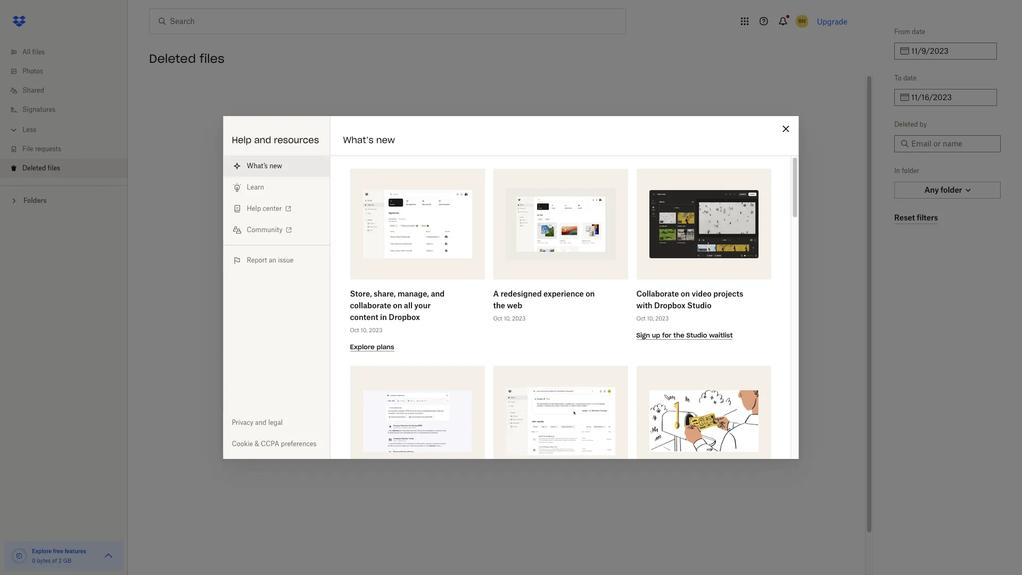 Task type: vqa. For each thing, say whether or not it's contained in the screenshot.
"Deleted" inside the Deleted files link
yes



Task type: describe. For each thing, give the bounding box(es) containing it.
date for from date
[[913, 28, 926, 36]]

free
[[53, 548, 63, 555]]

10, inside "collaborate on video projects with dropbox studio oct 10, 2023"
[[647, 315, 654, 322]]

help and resources dialog
[[223, 116, 799, 575]]

your inside store, share, manage, and collaborate on all your content in dropbox oct 10, 2023
[[414, 301, 431, 310]]

upgrade link
[[818, 17, 848, 26]]

to date
[[895, 74, 917, 82]]

found.
[[473, 298, 498, 308]]

list containing all files
[[0, 36, 128, 185]]

explore plans
[[350, 343, 394, 351]]

dropbox ai helps users search for files in their folders image
[[506, 387, 615, 456]]

2023 inside store, share, manage, and collaborate on all your content in dropbox oct 10, 2023
[[369, 327, 382, 333]]

try
[[501, 298, 513, 308]]

and for resources
[[254, 135, 271, 145]]

sign
[[637, 331, 650, 339]]

web
[[507, 301, 522, 310]]

redesigned
[[501, 289, 542, 298]]

issue
[[278, 256, 294, 264]]

ccpa
[[261, 440, 279, 448]]

waitlist
[[709, 331, 733, 339]]

signatures link
[[9, 100, 128, 119]]

file
[[22, 145, 33, 153]]

dash answer screen image
[[363, 391, 472, 452]]

folders button
[[0, 192, 128, 208]]

deleted by
[[895, 120, 928, 128]]

2023 inside a redesigned experience on the web oct 10, 2023
[[512, 315, 526, 322]]

2 horizontal spatial deleted
[[895, 120, 919, 128]]

experience
[[544, 289, 584, 298]]

photos
[[22, 67, 43, 75]]

date for to date
[[904, 74, 917, 82]]

folder
[[903, 167, 920, 175]]

folders
[[23, 197, 47, 205]]

manage,
[[398, 289, 429, 298]]

share,
[[374, 289, 396, 298]]

help for help and resources
[[232, 135, 252, 145]]

by
[[920, 120, 928, 128]]

less image
[[9, 125, 19, 135]]

file requests link
[[9, 140, 128, 159]]

all files link
[[9, 43, 128, 62]]

privacy and legal
[[232, 419, 283, 427]]

explore for explore free features 0 bytes of 2 gb
[[32, 548, 52, 555]]

new inside what's new button
[[270, 162, 282, 170]]

From date text field
[[912, 45, 991, 57]]

1 vertical spatial the
[[674, 331, 685, 339]]

oct inside a redesigned experience on the web oct 10, 2023
[[493, 315, 503, 322]]

0
[[32, 558, 36, 564]]

2023 inside "collaborate on video projects with dropbox studio oct 10, 2023"
[[656, 315, 669, 322]]

filters
[[576, 298, 599, 308]]

content
[[350, 313, 378, 322]]

all
[[22, 48, 31, 56]]

gb
[[63, 558, 71, 564]]

community link
[[223, 219, 330, 241]]

on inside a redesigned experience on the web oct 10, 2023
[[586, 289, 595, 298]]

signatures
[[22, 105, 55, 113]]

report an issue
[[247, 256, 294, 264]]

2
[[58, 558, 62, 564]]

with dropbox studio, users can collaborate on video projects image
[[649, 190, 759, 258]]

what's inside button
[[247, 162, 268, 170]]

in
[[895, 167, 901, 175]]

explore for explore plans
[[350, 343, 375, 351]]

cookie
[[232, 440, 253, 448]]

a
[[493, 289, 499, 298]]

0 vertical spatial deleted files
[[149, 51, 225, 66]]

community
[[247, 226, 283, 234]]

explore free features 0 bytes of 2 gb
[[32, 548, 86, 564]]

files inside list item
[[48, 164, 60, 172]]

learn link
[[223, 177, 330, 198]]

less
[[22, 126, 36, 134]]

10, inside store, share, manage, and collaborate on all your content in dropbox oct 10, 2023
[[361, 327, 367, 333]]

bytes
[[37, 558, 51, 564]]

10, inside a redesigned experience on the web oct 10, 2023
[[504, 315, 511, 322]]

with
[[637, 301, 653, 310]]



Task type: locate. For each thing, give the bounding box(es) containing it.
someone looking at a paper coupon image
[[649, 391, 759, 452]]

explore inside explore free features 0 bytes of 2 gb
[[32, 548, 52, 555]]

deleted
[[149, 51, 196, 66], [895, 120, 919, 128], [22, 164, 46, 172]]

collaborate
[[637, 289, 679, 298]]

2023 down web
[[512, 315, 526, 322]]

no deleted files found. try adjusting your filters
[[408, 298, 599, 308]]

0 vertical spatial explore
[[350, 343, 375, 351]]

and inside store, share, manage, and collaborate on all your content in dropbox oct 10, 2023
[[431, 289, 445, 298]]

privacy
[[232, 419, 254, 427]]

an
[[269, 256, 276, 264]]

list
[[0, 36, 128, 185]]

deleted files list item
[[0, 159, 128, 178]]

10, down with
[[647, 315, 654, 322]]

1 vertical spatial what's
[[247, 162, 268, 170]]

1 horizontal spatial the
[[674, 331, 685, 339]]

and left "legal"
[[255, 419, 267, 427]]

dropbox
[[655, 301, 686, 310], [389, 313, 420, 322]]

0 horizontal spatial explore
[[32, 548, 52, 555]]

oct inside store, share, manage, and collaborate on all your content in dropbox oct 10, 2023
[[350, 327, 359, 333]]

1 horizontal spatial oct
[[493, 315, 503, 322]]

and for legal
[[255, 419, 267, 427]]

2 vertical spatial deleted
[[22, 164, 46, 172]]

dropbox inside "collaborate on video projects with dropbox studio oct 10, 2023"
[[655, 301, 686, 310]]

on
[[586, 289, 595, 298], [681, 289, 690, 298], [393, 301, 402, 310]]

1 horizontal spatial deleted
[[149, 51, 196, 66]]

1 vertical spatial deleted files
[[22, 164, 60, 172]]

1 horizontal spatial 2023
[[512, 315, 526, 322]]

and up what's new button
[[254, 135, 271, 145]]

2023 down in
[[369, 327, 382, 333]]

sign up for the studio waitlist link
[[637, 330, 733, 340]]

help left center
[[247, 205, 261, 213]]

what's new inside what's new button
[[247, 162, 282, 170]]

oct down content
[[350, 327, 359, 333]]

resources
[[274, 135, 319, 145]]

up
[[652, 331, 661, 339]]

0 vertical spatial what's
[[343, 135, 374, 145]]

your left "filters"
[[556, 298, 573, 308]]

0 vertical spatial help
[[232, 135, 252, 145]]

help up what's new button
[[232, 135, 252, 145]]

and
[[254, 135, 271, 145], [431, 289, 445, 298], [255, 419, 267, 427]]

cookie & ccpa preferences button
[[223, 434, 330, 455]]

from
[[895, 28, 911, 36]]

preferences
[[281, 440, 317, 448]]

2023 up for
[[656, 315, 669, 322]]

explore left plans
[[350, 343, 375, 351]]

2 vertical spatial and
[[255, 419, 267, 427]]

on left video
[[681, 289, 690, 298]]

to
[[895, 74, 902, 82]]

deleted
[[422, 298, 452, 308]]

in
[[380, 313, 387, 322]]

0 horizontal spatial deleted files
[[22, 164, 60, 172]]

studio down video
[[688, 301, 712, 310]]

video
[[692, 289, 712, 298]]

1 vertical spatial help
[[247, 205, 261, 213]]

what's new button
[[223, 156, 330, 177]]

help inside 'help center' link
[[247, 205, 261, 213]]

what's new
[[343, 135, 395, 145], [247, 162, 282, 170]]

upgrade
[[818, 17, 848, 26]]

date right to
[[904, 74, 917, 82]]

0 horizontal spatial deleted
[[22, 164, 46, 172]]

and right "manage,"
[[431, 289, 445, 298]]

help
[[232, 135, 252, 145], [247, 205, 261, 213]]

learn
[[247, 183, 264, 191]]

2 horizontal spatial 10,
[[647, 315, 654, 322]]

of
[[52, 558, 57, 564]]

0 horizontal spatial what's
[[247, 162, 268, 170]]

dropbox image
[[9, 11, 30, 32]]

oct down no deleted files found. try adjusting your filters
[[493, 315, 503, 322]]

1 vertical spatial and
[[431, 289, 445, 298]]

10,
[[504, 315, 511, 322], [647, 315, 654, 322], [361, 327, 367, 333]]

0 horizontal spatial dropbox
[[389, 313, 420, 322]]

dropbox inside store, share, manage, and collaborate on all your content in dropbox oct 10, 2023
[[389, 313, 420, 322]]

date right from
[[913, 28, 926, 36]]

1 horizontal spatial new
[[377, 135, 395, 145]]

and inside 'link'
[[255, 419, 267, 427]]

0 vertical spatial new
[[377, 135, 395, 145]]

0 vertical spatial deleted
[[149, 51, 196, 66]]

report an issue link
[[223, 250, 330, 271]]

your
[[556, 298, 573, 308], [414, 301, 431, 310]]

0 vertical spatial dropbox
[[655, 301, 686, 310]]

1 vertical spatial new
[[270, 162, 282, 170]]

1 horizontal spatial on
[[586, 289, 595, 298]]

for
[[662, 331, 672, 339]]

1 horizontal spatial what's
[[343, 135, 374, 145]]

oct
[[493, 315, 503, 322], [637, 315, 646, 322], [350, 327, 359, 333]]

the entry point screen of dropbox sign image
[[363, 190, 472, 258]]

0 horizontal spatial 2023
[[369, 327, 382, 333]]

the all files section of dropbox image
[[506, 188, 615, 261]]

the right for
[[674, 331, 685, 339]]

1 vertical spatial explore
[[32, 548, 52, 555]]

studio left waitlist
[[687, 331, 707, 339]]

files
[[32, 48, 45, 56], [200, 51, 225, 66], [48, 164, 60, 172], [454, 298, 471, 308]]

dropbox down collaborate
[[655, 301, 686, 310]]

1 horizontal spatial your
[[556, 298, 573, 308]]

1 vertical spatial studio
[[687, 331, 707, 339]]

explore up bytes on the left of the page
[[32, 548, 52, 555]]

0 horizontal spatial new
[[270, 162, 282, 170]]

oct inside "collaborate on video projects with dropbox studio oct 10, 2023"
[[637, 315, 646, 322]]

new
[[377, 135, 395, 145], [270, 162, 282, 170]]

0 horizontal spatial your
[[414, 301, 431, 310]]

all files
[[22, 48, 45, 56]]

help center link
[[223, 198, 330, 219]]

shared
[[22, 86, 44, 94]]

on inside "collaborate on video projects with dropbox studio oct 10, 2023"
[[681, 289, 690, 298]]

report
[[247, 256, 267, 264]]

file requests
[[22, 145, 61, 153]]

privacy and legal link
[[223, 412, 330, 434]]

deleted files inside list item
[[22, 164, 60, 172]]

studio
[[688, 301, 712, 310], [687, 331, 707, 339]]

explore plans link
[[350, 342, 394, 352]]

in folder
[[895, 167, 920, 175]]

0 horizontal spatial oct
[[350, 327, 359, 333]]

&
[[255, 440, 259, 448]]

2 horizontal spatial on
[[681, 289, 690, 298]]

0 vertical spatial the
[[493, 301, 505, 310]]

1 horizontal spatial dropbox
[[655, 301, 686, 310]]

To date text field
[[912, 92, 991, 103]]

0 vertical spatial studio
[[688, 301, 712, 310]]

2 horizontal spatial oct
[[637, 315, 646, 322]]

2 horizontal spatial 2023
[[656, 315, 669, 322]]

no
[[408, 298, 419, 308]]

projects
[[714, 289, 744, 298]]

0 horizontal spatial on
[[393, 301, 402, 310]]

your right all
[[414, 301, 431, 310]]

on left all
[[393, 301, 402, 310]]

a redesigned experience on the web oct 10, 2023
[[493, 289, 595, 322]]

deleted files
[[149, 51, 225, 66], [22, 164, 60, 172]]

collaborate on video projects with dropbox studio oct 10, 2023
[[637, 289, 744, 322]]

0 horizontal spatial 10,
[[361, 327, 367, 333]]

the down a
[[493, 301, 505, 310]]

1 vertical spatial deleted
[[895, 120, 919, 128]]

2023
[[512, 315, 526, 322], [656, 315, 669, 322], [369, 327, 382, 333]]

studio inside "collaborate on video projects with dropbox studio oct 10, 2023"
[[688, 301, 712, 310]]

shared link
[[9, 81, 128, 100]]

help for help center
[[247, 205, 261, 213]]

1 horizontal spatial what's new
[[343, 135, 395, 145]]

store,
[[350, 289, 372, 298]]

oct down with
[[637, 315, 646, 322]]

from date
[[895, 28, 926, 36]]

dropbox down all
[[389, 313, 420, 322]]

on inside store, share, manage, and collaborate on all your content in dropbox oct 10, 2023
[[393, 301, 402, 310]]

deleted files link
[[9, 159, 128, 178]]

all
[[404, 301, 413, 310]]

collaborate
[[350, 301, 391, 310]]

1 horizontal spatial explore
[[350, 343, 375, 351]]

features
[[65, 548, 86, 555]]

cookie & ccpa preferences
[[232, 440, 317, 448]]

0 horizontal spatial what's new
[[247, 162, 282, 170]]

1 vertical spatial date
[[904, 74, 917, 82]]

quota usage element
[[11, 548, 28, 565]]

sign up for the studio waitlist
[[637, 331, 733, 339]]

1 horizontal spatial 10,
[[504, 315, 511, 322]]

center
[[263, 205, 282, 213]]

legal
[[268, 419, 283, 427]]

store, share, manage, and collaborate on all your content in dropbox oct 10, 2023
[[350, 289, 445, 333]]

1 vertical spatial what's new
[[247, 162, 282, 170]]

the inside a redesigned experience on the web oct 10, 2023
[[493, 301, 505, 310]]

explore inside the help and resources dialog
[[350, 343, 375, 351]]

10, down content
[[361, 327, 367, 333]]

0 vertical spatial what's new
[[343, 135, 395, 145]]

10, down web
[[504, 315, 511, 322]]

help center
[[247, 205, 282, 213]]

0 horizontal spatial the
[[493, 301, 505, 310]]

photos link
[[9, 62, 128, 81]]

on right experience
[[586, 289, 595, 298]]

the
[[493, 301, 505, 310], [674, 331, 685, 339]]

deleted inside deleted files link
[[22, 164, 46, 172]]

requests
[[35, 145, 61, 153]]

adjusting
[[515, 298, 553, 308]]

plans
[[377, 343, 394, 351]]

1 vertical spatial dropbox
[[389, 313, 420, 322]]

what's
[[343, 135, 374, 145], [247, 162, 268, 170]]

0 vertical spatial and
[[254, 135, 271, 145]]

0 vertical spatial date
[[913, 28, 926, 36]]

help and resources
[[232, 135, 319, 145]]

1 horizontal spatial deleted files
[[149, 51, 225, 66]]



